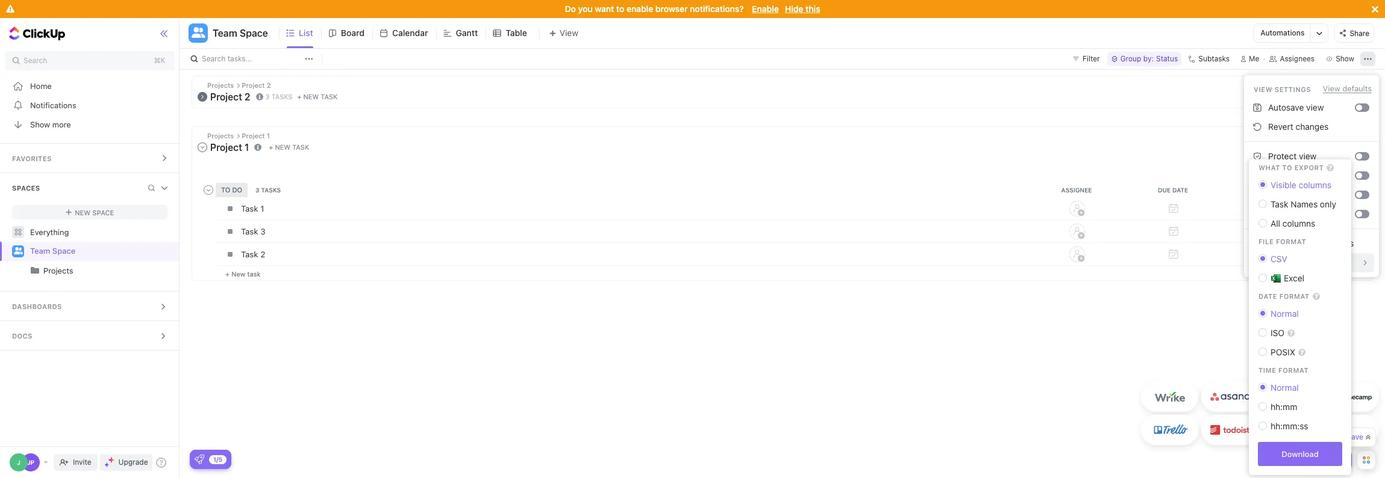 Task type: locate. For each thing, give the bounding box(es) containing it.
all columns
[[1271, 219, 1315, 229]]

me inside 'default to me mode' button
[[1309, 209, 1321, 219]]

1 horizontal spatial task
[[292, 143, 309, 151]]

0 vertical spatial hide closed button
[[1304, 83, 1363, 95]]

0 horizontal spatial me
[[1249, 54, 1259, 63]]

0 horizontal spatial space
[[52, 247, 76, 256]]

2 closed from the top
[[1334, 135, 1360, 143]]

defaults
[[1343, 84, 1372, 93], [1323, 239, 1354, 249]]

0 horizontal spatial team
[[30, 247, 50, 256]]

file format
[[1259, 238, 1306, 246]]

view inside "autosave view" button
[[1306, 102, 1324, 113]]

columns inside visible columns button
[[1299, 180, 1332, 190]]

0 vertical spatial space
[[240, 28, 268, 39]]

task inside button
[[1271, 199, 1288, 210]]

team space inside sidebar navigation
[[30, 247, 76, 256]]

to inside button
[[1299, 209, 1306, 219]]

excel down csv button
[[1284, 274, 1304, 284]]

list info image
[[256, 93, 263, 100], [254, 144, 262, 151]]

enable
[[752, 4, 779, 14]]

1 vertical spatial format
[[1279, 367, 1309, 375]]

1 vertical spatial hide closed button
[[1304, 133, 1363, 145]]

+ new task down tasks
[[269, 143, 309, 151]]

export
[[1268, 258, 1294, 268]]

docs
[[12, 333, 32, 340]]

Search tasks... text field
[[202, 51, 302, 67]]

columns down export
[[1299, 180, 1332, 190]]

0 vertical spatial hide
[[785, 4, 803, 14]]

task right tasks
[[321, 93, 338, 101]]

automations
[[1261, 28, 1305, 37]]

1 vertical spatial defaults
[[1323, 239, 1354, 249]]

task for task names only
[[1271, 199, 1288, 210]]

notifications
[[30, 100, 76, 110]]

task down visible
[[1271, 199, 1288, 210]]

1 vertical spatial csv
[[1301, 394, 1315, 402]]

2 horizontal spatial +
[[297, 93, 302, 101]]

‎task for ‎task 2
[[241, 250, 258, 259]]

automations button
[[1255, 24, 1311, 42]]

search
[[202, 54, 226, 63], [23, 56, 47, 65]]

2 normal from the top
[[1271, 383, 1299, 393]]

search up home
[[23, 56, 47, 65]]

revert
[[1268, 122, 1293, 132]]

1 vertical spatial columns
[[1283, 219, 1315, 229]]

3 left tasks
[[265, 93, 270, 100]]

columns inside all columns button
[[1283, 219, 1315, 229]]

1 vertical spatial me
[[1309, 209, 1321, 219]]

download button
[[1258, 443, 1342, 467]]

everything link
[[0, 223, 180, 242]]

1 vertical spatial task
[[292, 143, 309, 151]]

1 horizontal spatial team space
[[213, 28, 268, 39]]

normal up 'excel & csv'
[[1271, 383, 1299, 393]]

+
[[297, 93, 302, 101], [269, 143, 273, 151], [225, 270, 230, 278]]

team space up tasks...
[[213, 28, 268, 39]]

0 horizontal spatial view
[[1254, 85, 1273, 93]]

2 vertical spatial hide
[[1316, 135, 1332, 143]]

team space button
[[208, 20, 268, 46]]

3 up 2
[[260, 227, 265, 236]]

0 vertical spatial list info image
[[256, 93, 263, 100]]

2 normal button from the top
[[1254, 379, 1347, 398]]

1 horizontal spatial me
[[1309, 209, 1321, 219]]

1 horizontal spatial + new task
[[269, 143, 309, 151]]

hide down the changes
[[1316, 135, 1332, 143]]

team space
[[213, 28, 268, 39], [30, 247, 76, 256]]

‎task
[[241, 204, 258, 214], [241, 250, 258, 259]]

view for reset
[[1293, 239, 1310, 249]]

view defaults
[[1323, 84, 1372, 93]]

task names only button
[[1254, 195, 1347, 214]]

1 horizontal spatial search
[[202, 54, 226, 63]]

task down ‎task 2
[[247, 270, 261, 278]]

0 vertical spatial closed
[[1334, 85, 1360, 92]]

csv right &
[[1301, 394, 1315, 402]]

hh:mm:ss
[[1271, 422, 1308, 432]]

team
[[213, 28, 237, 39], [30, 247, 50, 256]]

names
[[1291, 199, 1318, 210]]

0 vertical spatial hide closed
[[1316, 85, 1360, 92]]

normal button down date format
[[1254, 305, 1347, 324]]

2 horizontal spatial task
[[321, 93, 338, 101]]

view
[[1306, 102, 1324, 113], [1293, 239, 1310, 249]]

task
[[321, 93, 338, 101], [292, 143, 309, 151], [247, 270, 261, 278]]

0 horizontal spatial search
[[23, 56, 47, 65]]

1 vertical spatial excel
[[1276, 394, 1293, 402]]

list info image for 1st hide closed button from the top
[[256, 93, 263, 100]]

hide closed button
[[1304, 83, 1363, 95], [1304, 133, 1363, 145]]

0 vertical spatial columns
[[1299, 180, 1332, 190]]

0 vertical spatial csv
[[1271, 254, 1287, 264]]

2 vertical spatial space
[[52, 247, 76, 256]]

1 horizontal spatial +
[[269, 143, 273, 151]]

1 hide closed from the top
[[1316, 85, 1360, 92]]

default
[[1268, 209, 1296, 219]]

0 vertical spatial team space
[[213, 28, 268, 39]]

excel inside excel & csv link
[[1276, 394, 1293, 402]]

show
[[30, 120, 50, 129]]

search inside sidebar navigation
[[23, 56, 47, 65]]

defaults down mode
[[1323, 239, 1354, 249]]

team space for team space link
[[30, 247, 76, 256]]

1 vertical spatial view
[[1293, 239, 1310, 249]]

space up everything link at the left of page
[[92, 209, 114, 217]]

view
[[1323, 84, 1340, 93], [1254, 85, 1273, 93]]

0 vertical spatial me
[[1249, 54, 1259, 63]]

1 vertical spatial hide closed
[[1316, 135, 1360, 143]]

hide closed down the changes
[[1316, 135, 1360, 143]]

view for autosave
[[1306, 102, 1324, 113]]

show more
[[30, 120, 71, 129]]

1 vertical spatial team space
[[30, 247, 76, 256]]

hide up "autosave view" button
[[1316, 85, 1332, 92]]

time
[[1259, 367, 1276, 375]]

hide closed button down the changes
[[1304, 133, 1363, 145]]

normal down date format
[[1271, 309, 1299, 319]]

closed
[[1334, 85, 1360, 92], [1334, 135, 1360, 143]]

0 vertical spatial +
[[297, 93, 302, 101]]

hide closed button up "autosave view" button
[[1304, 83, 1363, 95]]

iso
[[1271, 328, 1285, 339]]

2 vertical spatial task
[[1331, 456, 1347, 465]]

mode
[[1323, 209, 1345, 219]]

1 vertical spatial space
[[92, 209, 114, 217]]

closed for 1st hide closed button from the top
[[1334, 85, 1360, 92]]

team space down everything
[[30, 247, 76, 256]]

more
[[52, 120, 71, 129]]

new down ‎task 2
[[231, 270, 245, 278]]

task down 3 tasks + new task
[[292, 143, 309, 151]]

format down excel button
[[1279, 293, 1310, 301]]

space
[[240, 28, 268, 39], [92, 209, 114, 217], [52, 247, 76, 256]]

closed down view defaults on the right of the page
[[1334, 135, 1360, 143]]

search left tasks...
[[202, 54, 226, 63]]

1 horizontal spatial task
[[1271, 199, 1288, 210]]

1 vertical spatial list info image
[[254, 144, 262, 151]]

0 vertical spatial normal button
[[1254, 305, 1347, 324]]

file
[[1259, 238, 1274, 246]]

visible
[[1271, 180, 1296, 190]]

me
[[1249, 54, 1259, 63], [1309, 209, 1321, 219]]

export button
[[1249, 254, 1374, 273]]

view up the changes
[[1306, 102, 1324, 113]]

0 horizontal spatial +
[[225, 270, 230, 278]]

2 ‎task from the top
[[241, 250, 258, 259]]

closed for 1st hide closed button from the bottom
[[1334, 135, 1360, 143]]

this
[[806, 4, 820, 14]]

normal button down time format
[[1254, 379, 1347, 398]]

all
[[1271, 219, 1280, 229]]

1 horizontal spatial space
[[92, 209, 114, 217]]

0 vertical spatial format
[[1279, 293, 1310, 301]]

view up "autosave view" button
[[1323, 84, 1340, 93]]

1 closed from the top
[[1334, 85, 1360, 92]]

list info image for 1st hide closed button from the bottom
[[254, 144, 262, 151]]

csv down reset
[[1271, 254, 1287, 264]]

1 vertical spatial closed
[[1334, 135, 1360, 143]]

team up search tasks...
[[213, 28, 237, 39]]

view up csv button
[[1293, 239, 1310, 249]]

space inside button
[[240, 28, 268, 39]]

table link
[[506, 18, 532, 48]]

1 vertical spatial normal button
[[1254, 379, 1347, 398]]

onboarding checklist button element
[[195, 455, 204, 465]]

1 horizontal spatial team
[[213, 28, 237, 39]]

me button
[[1236, 52, 1264, 66]]

2 vertical spatial task
[[247, 270, 261, 278]]

team inside team space button
[[213, 28, 237, 39]]

task names only
[[1271, 199, 1336, 210]]

hide left the this
[[785, 4, 803, 14]]

new up everything link at the left of page
[[75, 209, 90, 217]]

export
[[1295, 164, 1324, 172]]

0 vertical spatial 3
[[265, 93, 270, 100]]

hh:mm
[[1271, 402, 1297, 413]]

favorites button
[[0, 144, 180, 173]]

2 horizontal spatial space
[[240, 28, 268, 39]]

view up autosave
[[1254, 85, 1273, 93]]

me inside me button
[[1249, 54, 1259, 63]]

‎task left 2
[[241, 250, 258, 259]]

new right tasks
[[303, 93, 319, 101]]

posix
[[1271, 348, 1295, 358]]

hide closed for 1st hide closed button from the top
[[1316, 85, 1360, 92]]

+ new task down ‎task 2
[[225, 270, 261, 278]]

new
[[303, 93, 319, 101], [275, 143, 290, 151], [75, 209, 90, 217], [231, 270, 245, 278]]

format
[[1276, 238, 1306, 246]]

1 ‎task from the top
[[241, 204, 258, 214]]

team space inside button
[[213, 28, 268, 39]]

1 normal from the top
[[1271, 309, 1299, 319]]

board
[[341, 28, 365, 38]]

defaults down share at the right top
[[1343, 84, 1372, 93]]

csv
[[1271, 254, 1287, 264], [1301, 394, 1315, 402]]

‎task 2
[[241, 250, 265, 259]]

1 vertical spatial + new task
[[225, 270, 261, 278]]

2 hide closed from the top
[[1316, 135, 1360, 143]]

1 horizontal spatial view
[[1323, 84, 1340, 93]]

save
[[1347, 433, 1363, 442]]

hide closed
[[1316, 85, 1360, 92], [1316, 135, 1360, 143]]

excel
[[1284, 274, 1304, 284], [1276, 394, 1293, 402]]

normal for first normal button
[[1271, 309, 1299, 319]]

view inside the reset view to defaults button
[[1293, 239, 1310, 249]]

0 vertical spatial excel
[[1284, 274, 1304, 284]]

0 horizontal spatial csv
[[1271, 254, 1287, 264]]

task down save
[[1331, 456, 1347, 465]]

want
[[595, 4, 614, 14]]

hide closed up "autosave view" button
[[1316, 85, 1360, 92]]

view defaults button
[[1323, 84, 1372, 93]]

favorites
[[12, 155, 52, 163]]

onboarding checklist button image
[[195, 455, 204, 465]]

new space
[[75, 209, 114, 217]]

share
[[1350, 29, 1369, 38]]

0 horizontal spatial team space
[[30, 247, 76, 256]]

1 normal button from the top
[[1254, 305, 1347, 324]]

1 vertical spatial +
[[269, 143, 273, 151]]

excel inside excel button
[[1284, 274, 1304, 284]]

gantt
[[456, 28, 478, 38]]

1 vertical spatial team
[[30, 247, 50, 256]]

1 vertical spatial task
[[241, 227, 258, 236]]

assignees button
[[1264, 52, 1320, 66]]

enable
[[627, 4, 653, 14]]

+ new task
[[269, 143, 309, 151], [225, 270, 261, 278]]

0 vertical spatial normal
[[1271, 309, 1299, 319]]

closed up "autosave view" button
[[1334, 85, 1360, 92]]

format for time format
[[1279, 367, 1309, 375]]

table
[[506, 28, 527, 38]]

team inside team space link
[[30, 247, 50, 256]]

format down the posix button
[[1279, 367, 1309, 375]]

columns down task names only button
[[1283, 219, 1315, 229]]

0 vertical spatial view
[[1306, 102, 1324, 113]]

hide closed for 1st hide closed button from the bottom
[[1316, 135, 1360, 143]]

search for search
[[23, 56, 47, 65]]

team down everything
[[30, 247, 50, 256]]

dashboards
[[12, 303, 62, 311]]

view for view settings
[[1254, 85, 1273, 93]]

0 vertical spatial task
[[321, 93, 338, 101]]

only
[[1320, 199, 1336, 210]]

0 horizontal spatial task
[[241, 227, 258, 236]]

0 horizontal spatial task
[[247, 270, 261, 278]]

‎task left 1
[[241, 204, 258, 214]]

task down ‎task 1
[[241, 227, 258, 236]]

space up search tasks... text field
[[240, 28, 268, 39]]

0 vertical spatial team
[[213, 28, 237, 39]]

0 vertical spatial + new task
[[269, 143, 309, 151]]

projects link
[[1, 261, 169, 281], [43, 261, 169, 281]]

space up projects
[[52, 247, 76, 256]]

0 vertical spatial ‎task
[[241, 204, 258, 214]]

1 vertical spatial normal
[[1271, 383, 1299, 393]]

0 vertical spatial task
[[1271, 199, 1288, 210]]

1 vertical spatial ‎task
[[241, 250, 258, 259]]

tasks
[[272, 93, 292, 100]]

team space for team space button
[[213, 28, 268, 39]]

excel up hh:mm
[[1276, 394, 1293, 402]]



Task type: describe. For each thing, give the bounding box(es) containing it.
default to me mode
[[1268, 209, 1345, 219]]

do you want to enable browser notifications? enable hide this
[[565, 4, 820, 14]]

task for task 3
[[241, 227, 258, 236]]

normal for first normal button from the bottom of the page
[[1271, 383, 1299, 393]]

calendar link
[[392, 18, 433, 48]]

search for search tasks...
[[202, 54, 226, 63]]

⌘k
[[154, 56, 165, 65]]

calendar
[[392, 28, 428, 38]]

visible columns
[[1271, 180, 1332, 190]]

list link
[[299, 18, 318, 48]]

3 inside 3 tasks + new task
[[265, 93, 270, 100]]

upgrade
[[118, 458, 148, 468]]

space for team space link
[[52, 247, 76, 256]]

1 hide closed button from the top
[[1304, 83, 1363, 95]]

board link
[[341, 18, 369, 48]]

excel & csv link
[[1262, 383, 1319, 413]]

reset view to defaults
[[1268, 239, 1354, 249]]

upgrade link
[[100, 455, 153, 472]]

new inside 3 tasks + new task
[[303, 93, 319, 101]]

all columns button
[[1254, 214, 1347, 234]]

notifications?
[[690, 4, 744, 14]]

‎task 1 link
[[238, 199, 1026, 219]]

3 tasks + new task
[[265, 93, 338, 101]]

notifications link
[[0, 96, 180, 115]]

csv button
[[1254, 250, 1347, 269]]

hh:mm button
[[1254, 398, 1347, 418]]

search tasks...
[[202, 54, 252, 63]]

task 3
[[241, 227, 265, 236]]

&
[[1295, 394, 1299, 402]]

format for date format
[[1279, 293, 1310, 301]]

tasks...
[[228, 54, 252, 63]]

autosave view
[[1268, 102, 1324, 113]]

excel button
[[1254, 269, 1347, 289]]

‎task 2 link
[[238, 244, 1026, 265]]

projects
[[43, 266, 73, 276]]

space for team space button
[[240, 28, 268, 39]]

to inside button
[[1313, 239, 1320, 249]]

2 hide closed button from the top
[[1304, 133, 1363, 145]]

team space link
[[30, 242, 169, 261]]

sidebar navigation
[[0, 18, 180, 479]]

team for team space button
[[213, 28, 237, 39]]

2 vertical spatial +
[[225, 270, 230, 278]]

do
[[565, 4, 576, 14]]

revert changes
[[1268, 122, 1329, 132]]

share button
[[1335, 23, 1374, 43]]

task 3 link
[[238, 221, 1026, 242]]

export button
[[1249, 254, 1374, 273]]

columns for visible columns
[[1299, 180, 1332, 190]]

new down tasks
[[275, 143, 290, 151]]

home link
[[0, 77, 180, 96]]

changes
[[1296, 122, 1329, 132]]

‎task 1
[[241, 204, 264, 214]]

posix button
[[1254, 343, 1347, 363]]

0 horizontal spatial + new task
[[225, 270, 261, 278]]

browser
[[655, 4, 688, 14]]

default to me mode button
[[1249, 205, 1355, 224]]

you
[[578, 4, 593, 14]]

reset view to defaults button
[[1249, 234, 1374, 254]]

revert changes button
[[1249, 117, 1374, 137]]

date format
[[1259, 293, 1310, 301]]

team for team space link
[[30, 247, 50, 256]]

new inside sidebar navigation
[[75, 209, 90, 217]]

1 vertical spatial 3
[[260, 227, 265, 236]]

invite
[[73, 458, 91, 468]]

1 projects link from the left
[[1, 261, 169, 281]]

iso button
[[1254, 324, 1347, 343]]

task inside 3 tasks + new task
[[321, 93, 338, 101]]

assignees
[[1280, 54, 1315, 63]]

download
[[1282, 450, 1319, 459]]

0 vertical spatial defaults
[[1343, 84, 1372, 93]]

hh:mm:ss button
[[1254, 418, 1347, 437]]

‎task for ‎task 1
[[241, 204, 258, 214]]

home
[[30, 81, 52, 91]]

everything
[[30, 227, 69, 237]]

columns for all columns
[[1283, 219, 1315, 229]]

date
[[1259, 293, 1277, 301]]

what
[[1259, 164, 1280, 172]]

visible columns button
[[1254, 176, 1347, 195]]

excel for excel & csv
[[1276, 394, 1293, 402]]

csv inside button
[[1271, 254, 1287, 264]]

1 horizontal spatial csv
[[1301, 394, 1315, 402]]

defaults inside button
[[1323, 239, 1354, 249]]

autosave
[[1268, 102, 1304, 113]]

1 vertical spatial hide
[[1316, 85, 1332, 92]]

2 horizontal spatial task
[[1331, 456, 1347, 465]]

1/5
[[213, 456, 222, 464]]

view settings
[[1254, 85, 1311, 93]]

list
[[299, 28, 313, 38]]

gantt link
[[456, 18, 483, 48]]

view for view defaults
[[1323, 84, 1340, 93]]

excel & csv
[[1276, 394, 1315, 402]]

+ inside 3 tasks + new task
[[297, 93, 302, 101]]

2
[[260, 250, 265, 259]]

what to export
[[1259, 164, 1324, 172]]

user group image
[[14, 248, 23, 255]]

excel for excel
[[1284, 274, 1304, 284]]

2 projects link from the left
[[43, 261, 169, 281]]



Task type: vqa. For each thing, say whether or not it's contained in the screenshot.
tree
no



